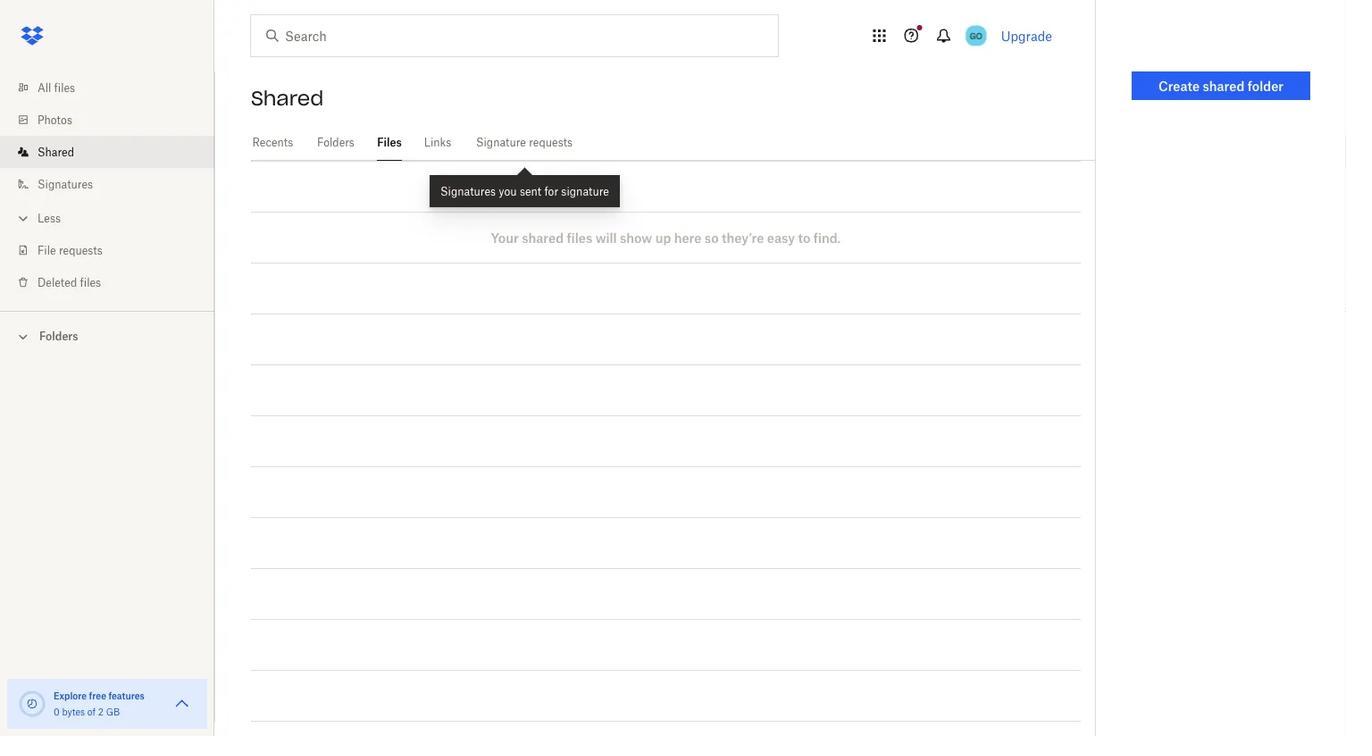 Task type: locate. For each thing, give the bounding box(es) containing it.
list
[[0, 61, 214, 311]]

less image
[[14, 210, 32, 227]]

all files
[[38, 81, 75, 94]]

1 horizontal spatial folders
[[317, 136, 355, 149]]

0 horizontal spatial requests
[[59, 243, 103, 257]]

1 vertical spatial shared
[[522, 230, 564, 245]]

folders link
[[316, 125, 356, 158]]

explore
[[54, 690, 87, 701]]

free
[[89, 690, 106, 701]]

folders left files
[[317, 136, 355, 149]]

files
[[54, 81, 75, 94], [567, 230, 593, 245], [80, 276, 101, 289]]

1 horizontal spatial shared
[[251, 86, 324, 111]]

requests up for
[[529, 136, 573, 149]]

files right 'deleted' on the top left of page
[[80, 276, 101, 289]]

0 horizontal spatial files
[[54, 81, 75, 94]]

0 horizontal spatial shared
[[522, 230, 564, 245]]

files link
[[377, 125, 402, 158]]

photos
[[38, 113, 72, 126]]

quota usage element
[[18, 690, 46, 718]]

here
[[674, 230, 702, 245]]

0 horizontal spatial shared
[[38, 145, 74, 159]]

shared up recents link at the left top of the page
[[251, 86, 324, 111]]

shared down photos
[[38, 145, 74, 159]]

signatures left the you
[[440, 184, 496, 198]]

create shared folder
[[1159, 78, 1284, 93]]

0 vertical spatial files
[[54, 81, 75, 94]]

1 vertical spatial requests
[[59, 243, 103, 257]]

1 horizontal spatial files
[[80, 276, 101, 289]]

requests
[[529, 136, 573, 149], [59, 243, 103, 257]]

2 vertical spatial files
[[80, 276, 101, 289]]

photos link
[[14, 104, 214, 136]]

1 vertical spatial shared
[[38, 145, 74, 159]]

files right 'all'
[[54, 81, 75, 94]]

files
[[377, 136, 402, 149]]

deleted
[[38, 276, 77, 289]]

file requests
[[38, 243, 103, 257]]

shared for create
[[1203, 78, 1245, 93]]

easy
[[767, 230, 795, 245]]

0 vertical spatial shared
[[1203, 78, 1245, 93]]

shared for your
[[522, 230, 564, 245]]

0 horizontal spatial signatures
[[38, 177, 93, 191]]

you
[[499, 184, 517, 198]]

will
[[596, 230, 617, 245]]

up
[[655, 230, 671, 245]]

shared left folder
[[1203, 78, 1245, 93]]

signatures link
[[14, 168, 214, 200]]

0 vertical spatial folders
[[317, 136, 355, 149]]

signature requests link
[[474, 125, 575, 158]]

folders inside folders link
[[317, 136, 355, 149]]

create shared folder button
[[1132, 71, 1311, 100]]

links link
[[424, 125, 452, 158]]

0 vertical spatial requests
[[529, 136, 573, 149]]

shared inside button
[[1203, 78, 1245, 93]]

folders
[[317, 136, 355, 149], [39, 330, 78, 343]]

1 vertical spatial files
[[567, 230, 593, 245]]

deleted files
[[38, 276, 101, 289]]

for
[[544, 184, 558, 198]]

shared right your on the top left of the page
[[522, 230, 564, 245]]

requests for file requests
[[59, 243, 103, 257]]

tab list
[[251, 125, 1095, 161]]

0
[[54, 706, 60, 717]]

less
[[38, 211, 61, 225]]

files for all files
[[54, 81, 75, 94]]

shared list item
[[0, 136, 214, 168]]

so
[[705, 230, 719, 245]]

2 horizontal spatial files
[[567, 230, 593, 245]]

requests inside 'link'
[[59, 243, 103, 257]]

files left will on the top of page
[[567, 230, 593, 245]]

requests right file
[[59, 243, 103, 257]]

0 horizontal spatial folders
[[39, 330, 78, 343]]

Search in folder "Dropbox" text field
[[285, 26, 742, 46]]

dropbox image
[[14, 18, 50, 54]]

shared
[[1203, 78, 1245, 93], [522, 230, 564, 245]]

1 horizontal spatial shared
[[1203, 78, 1245, 93]]

files for deleted files
[[80, 276, 101, 289]]

signatures
[[38, 177, 93, 191], [440, 184, 496, 198]]

shared
[[251, 86, 324, 111], [38, 145, 74, 159]]

1 horizontal spatial signatures
[[440, 184, 496, 198]]

upgrade
[[1001, 28, 1052, 43]]

show
[[620, 230, 652, 245]]

1 horizontal spatial requests
[[529, 136, 573, 149]]

sent
[[520, 184, 542, 198]]

signatures up less
[[38, 177, 93, 191]]

file
[[38, 243, 56, 257]]

list containing all files
[[0, 61, 214, 311]]

folders down 'deleted' on the top left of page
[[39, 330, 78, 343]]

1 vertical spatial folders
[[39, 330, 78, 343]]

to
[[798, 230, 811, 245]]

2
[[98, 706, 104, 717]]



Task type: vqa. For each thing, say whether or not it's contained in the screenshot.
'Free'
yes



Task type: describe. For each thing, give the bounding box(es) containing it.
create
[[1159, 78, 1200, 93]]

bytes
[[62, 706, 85, 717]]

upgrade link
[[1001, 28, 1052, 43]]

all files link
[[14, 71, 214, 104]]

signature requests
[[476, 136, 573, 149]]

of
[[87, 706, 96, 717]]

features
[[108, 690, 145, 701]]

requests for signature requests
[[529, 136, 573, 149]]

your
[[491, 230, 519, 245]]

tab list containing recents
[[251, 125, 1095, 161]]

go button
[[962, 21, 991, 50]]

0 vertical spatial shared
[[251, 86, 324, 111]]

folder
[[1248, 78, 1284, 93]]

signatures you sent for signature
[[440, 184, 609, 198]]

file requests link
[[14, 234, 214, 266]]

deleted files link
[[14, 266, 214, 298]]

recents
[[252, 136, 293, 149]]

your shared files will show up here so they're easy to find.
[[491, 230, 841, 245]]

signatures for signatures you sent for signature
[[440, 184, 496, 198]]

shared inside list item
[[38, 145, 74, 159]]

signature
[[561, 184, 609, 198]]

folders button
[[0, 323, 214, 349]]

folders inside folders button
[[39, 330, 78, 343]]

links
[[424, 136, 451, 149]]

find.
[[814, 230, 841, 245]]

signature
[[476, 136, 526, 149]]

they're
[[722, 230, 764, 245]]

signatures for signatures
[[38, 177, 93, 191]]

go
[[970, 30, 982, 41]]

recents link
[[251, 125, 295, 158]]

shared link
[[14, 136, 214, 168]]

all
[[38, 81, 51, 94]]

explore free features 0 bytes of 2 gb
[[54, 690, 145, 717]]

gb
[[106, 706, 120, 717]]



